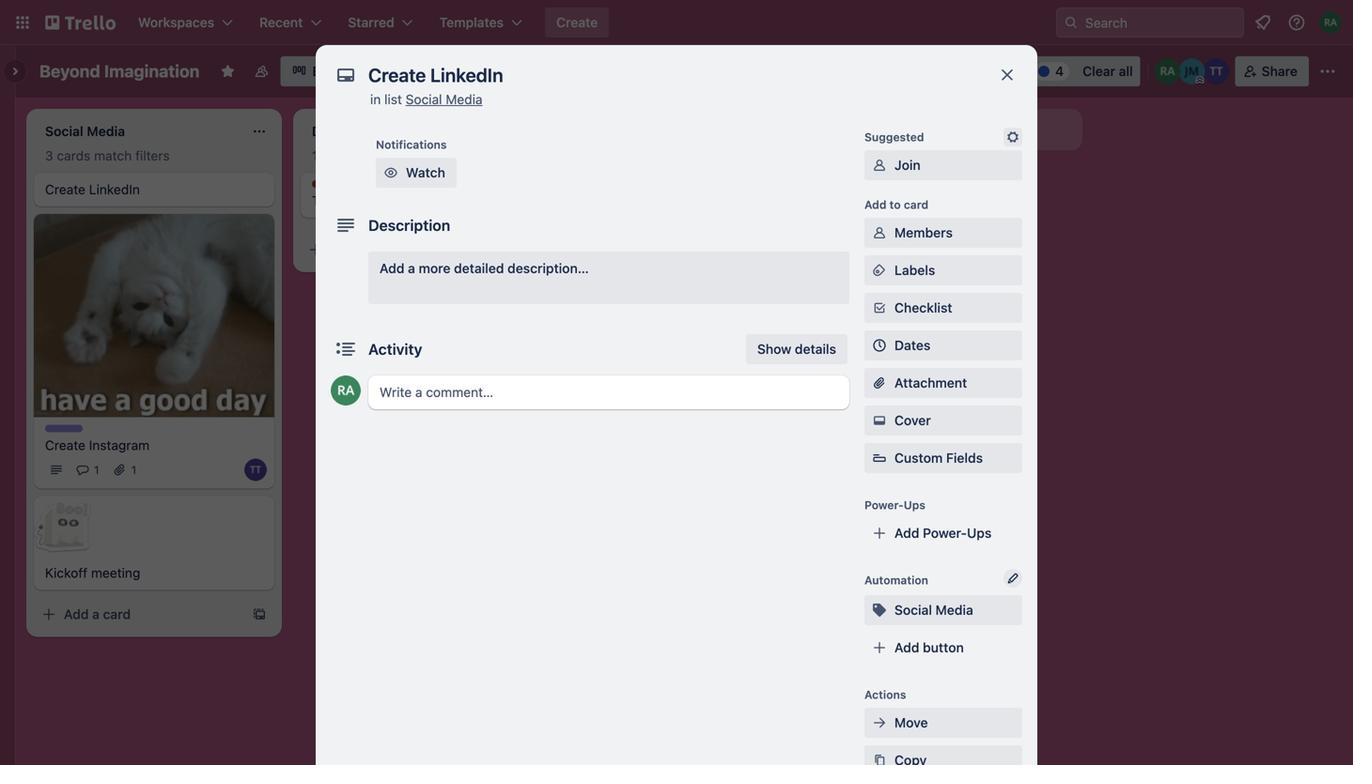 Task type: vqa. For each thing, say whether or not it's contained in the screenshot.
"more"
yes



Task type: locate. For each thing, give the bounding box(es) containing it.
0 horizontal spatial a
[[92, 607, 100, 622]]

card right to
[[904, 198, 929, 211]]

add to card
[[865, 198, 929, 211]]

0 vertical spatial add a card button
[[301, 235, 511, 265]]

create inside button
[[556, 15, 598, 30]]

1 vertical spatial media
[[936, 603, 973, 618]]

social
[[406, 92, 442, 107], [895, 603, 932, 618]]

add another list button
[[827, 109, 1083, 150]]

0 horizontal spatial add a card
[[64, 607, 131, 622]]

1 horizontal spatial media
[[936, 603, 973, 618]]

3 cards match filters
[[45, 148, 170, 164]]

0 horizontal spatial filters
[[135, 148, 170, 164]]

sm image
[[927, 56, 953, 83], [870, 224, 889, 242], [870, 299, 889, 318], [870, 752, 889, 766]]

Board name text field
[[30, 56, 209, 86]]

1 horizontal spatial add a card
[[331, 242, 398, 257]]

kickoff meeting link
[[45, 564, 263, 583]]

list inside button
[[941, 122, 959, 137]]

2 vertical spatial create
[[45, 438, 85, 453]]

1 vertical spatial add a card button
[[34, 600, 244, 630]]

1 vertical spatial add a card
[[64, 607, 131, 622]]

all
[[1119, 63, 1133, 79]]

add a card button
[[301, 235, 511, 265], [34, 600, 244, 630]]

primary element
[[0, 0, 1353, 45]]

search image
[[1064, 15, 1079, 30]]

cover
[[895, 413, 931, 428]]

0 vertical spatial add a card
[[331, 242, 398, 257]]

add inside button
[[895, 640, 919, 656]]

terry turtle (terryturtle) image
[[244, 459, 267, 482]]

imagination
[[104, 61, 200, 81]]

show menu image
[[1318, 62, 1337, 81]]

list up the join link
[[941, 122, 959, 137]]

social inside 'button'
[[895, 603, 932, 618]]

sm image inside labels link
[[870, 261, 889, 280]]

1 vertical spatial list
[[941, 122, 959, 137]]

add a card down description
[[331, 242, 398, 257]]

switch to… image
[[13, 13, 32, 32]]

filters for 1 card matches filters
[[407, 148, 442, 164]]

0 vertical spatial list
[[384, 92, 402, 107]]

1 vertical spatial a
[[408, 261, 415, 276]]

ups up add power-ups
[[904, 499, 926, 512]]

add
[[861, 122, 886, 137], [865, 198, 887, 211], [331, 242, 356, 257], [380, 261, 404, 276], [895, 526, 919, 541], [64, 607, 89, 622], [895, 640, 919, 656]]

add a more detailed description…
[[380, 261, 589, 276]]

1 filters from the left
[[135, 148, 170, 164]]

sm image down the actions at the right of the page
[[870, 714, 889, 733]]

1 horizontal spatial a
[[359, 242, 366, 257]]

2 horizontal spatial 1
[[312, 148, 318, 164]]

2 vertical spatial a
[[92, 607, 100, 622]]

sm image down filters
[[1004, 128, 1022, 147]]

media
[[446, 92, 483, 107], [936, 603, 973, 618]]

0 vertical spatial create from template… image
[[519, 242, 534, 257]]

social down automation
[[895, 603, 932, 618]]

0 horizontal spatial add a card button
[[34, 600, 244, 630]]

instagram
[[89, 438, 150, 453]]

button
[[923, 640, 964, 656]]

filters up create linkedin link
[[135, 148, 170, 164]]

0 vertical spatial power-
[[865, 499, 904, 512]]

filters up watch
[[407, 148, 442, 164]]

jeremy miller (jeremymiller198) image
[[1179, 58, 1205, 85]]

star or unstar board image
[[220, 64, 235, 79]]

power-
[[865, 499, 904, 512], [923, 526, 967, 541]]

workspace visible image
[[254, 64, 269, 79]]

sm image left watch
[[382, 164, 400, 182]]

add inside button
[[861, 122, 886, 137]]

more
[[419, 261, 451, 276]]

sm image
[[1004, 128, 1022, 147], [870, 156, 889, 175], [382, 164, 400, 182], [870, 261, 889, 280], [870, 412, 889, 430], [870, 601, 889, 620], [870, 714, 889, 733]]

watch
[[406, 165, 445, 180]]

sm image inside cover link
[[870, 412, 889, 430]]

ruby anderson (rubyanderson7) image
[[1319, 11, 1342, 34], [331, 376, 361, 406]]

create from template… image
[[519, 242, 534, 257], [252, 607, 267, 622]]

sm image for watch
[[382, 164, 400, 182]]

cards
[[57, 148, 90, 164]]

1 up color: bold red, title: "thoughts" 'element'
[[312, 148, 318, 164]]

1 horizontal spatial add a card button
[[301, 235, 511, 265]]

add down thinking
[[331, 242, 356, 257]]

automation
[[865, 574, 928, 587]]

description
[[368, 217, 450, 234]]

add a card button for bottom 'create from template…' icon
[[34, 600, 244, 630]]

beyond imagination
[[39, 61, 200, 81]]

join
[[895, 157, 921, 173]]

show
[[757, 342, 791, 357]]

match
[[94, 148, 132, 164]]

0 vertical spatial create
[[556, 15, 598, 30]]

add left button
[[895, 640, 919, 656]]

Search field
[[1079, 8, 1243, 37]]

list
[[384, 92, 402, 107], [941, 122, 959, 137]]

power- down custom
[[865, 499, 904, 512]]

0 vertical spatial a
[[359, 242, 366, 257]]

0 vertical spatial ups
[[904, 499, 926, 512]]

sm image left the checklist
[[870, 299, 889, 318]]

add power-ups
[[895, 526, 992, 541]]

None text field
[[359, 58, 979, 92]]

filters
[[135, 148, 170, 164], [407, 148, 442, 164]]

1 down create instagram
[[94, 464, 99, 477]]

2 horizontal spatial a
[[408, 261, 415, 276]]

a
[[359, 242, 366, 257], [408, 261, 415, 276], [92, 607, 100, 622]]

card down description
[[370, 242, 398, 257]]

thoughts
[[312, 181, 364, 195]]

details
[[795, 342, 836, 357]]

power-ups
[[865, 499, 926, 512]]

ruby anderson (rubyanderson7) image
[[1155, 58, 1181, 85]]

0 horizontal spatial media
[[446, 92, 483, 107]]

sm image for suggested
[[1004, 128, 1022, 147]]

add a card button down the kickoff meeting link
[[34, 600, 244, 630]]

members
[[895, 225, 953, 241]]

add inside "link"
[[380, 261, 404, 276]]

sm image left labels
[[870, 261, 889, 280]]

add a card down kickoff meeting
[[64, 607, 131, 622]]

0 horizontal spatial create from template… image
[[252, 607, 267, 622]]

labels link
[[865, 256, 1022, 286]]

beyond
[[39, 61, 100, 81]]

0 vertical spatial social
[[406, 92, 442, 107]]

1 vertical spatial power-
[[923, 526, 967, 541]]

sm image inside the join link
[[870, 156, 889, 175]]

to
[[890, 198, 901, 211]]

sm image left join
[[870, 156, 889, 175]]

ups
[[904, 499, 926, 512], [967, 526, 992, 541]]

matches
[[352, 148, 404, 164]]

1 horizontal spatial social
[[895, 603, 932, 618]]

1 vertical spatial create
[[45, 182, 85, 197]]

board link
[[280, 56, 360, 86]]

a down thinking
[[359, 242, 366, 257]]

watch button
[[376, 158, 457, 188]]

social up notifications
[[406, 92, 442, 107]]

kickoff meeting
[[45, 566, 140, 581]]

show details
[[757, 342, 836, 357]]

a for the rightmost 'create from template…' icon
[[359, 242, 366, 257]]

filters
[[989, 63, 1027, 79]]

0 vertical spatial ruby anderson (rubyanderson7) image
[[1319, 11, 1342, 34]]

media up notifications
[[446, 92, 483, 107]]

sm image down automation
[[870, 601, 889, 620]]

a left more
[[408, 261, 415, 276]]

add power-ups link
[[865, 519, 1022, 549]]

add a card
[[331, 242, 398, 257], [64, 607, 131, 622]]

card
[[321, 148, 348, 164], [904, 198, 929, 211], [370, 242, 398, 257], [103, 607, 131, 622]]

1 vertical spatial ups
[[967, 526, 992, 541]]

0 vertical spatial media
[[446, 92, 483, 107]]

0 horizontal spatial social
[[406, 92, 442, 107]]

ups down fields
[[967, 526, 992, 541]]

1 horizontal spatial power-
[[923, 526, 967, 541]]

create
[[556, 15, 598, 30], [45, 182, 85, 197], [45, 438, 85, 453]]

social media
[[895, 603, 973, 618]]

power- down power-ups
[[923, 526, 967, 541]]

1 vertical spatial social
[[895, 603, 932, 618]]

add a card button for the rightmost 'create from template…' icon
[[301, 235, 511, 265]]

add left more
[[380, 261, 404, 276]]

1 horizontal spatial create from template… image
[[519, 242, 534, 257]]

2 filters from the left
[[407, 148, 442, 164]]

list right "in"
[[384, 92, 402, 107]]

1 down instagram on the left of page
[[131, 464, 136, 477]]

sm image up the add another list button
[[927, 56, 953, 83]]

1
[[312, 148, 318, 164], [94, 464, 99, 477], [131, 464, 136, 477]]

4
[[1055, 63, 1064, 79]]

create linkedin link
[[45, 180, 263, 199]]

create for create linkedin
[[45, 182, 85, 197]]

media up button
[[936, 603, 973, 618]]

1 vertical spatial ruby anderson (rubyanderson7) image
[[331, 376, 361, 406]]

clear
[[1083, 63, 1115, 79]]

add down power-ups
[[895, 526, 919, 541]]

sm image left cover
[[870, 412, 889, 430]]

add a more detailed description… link
[[368, 252, 849, 304]]

1 card matches filters
[[312, 148, 442, 164]]

thoughts thinking
[[312, 181, 364, 209]]

sm image down add to card
[[870, 224, 889, 242]]

add a card button down description
[[301, 235, 511, 265]]

in
[[370, 92, 381, 107]]

1 horizontal spatial list
[[941, 122, 959, 137]]

1 horizontal spatial filters
[[407, 148, 442, 164]]

attachment button
[[865, 368, 1022, 398]]

a down kickoff meeting
[[92, 607, 100, 622]]

cover link
[[865, 406, 1022, 436]]

sm image inside watch button
[[382, 164, 400, 182]]

card up color: bold red, title: "thoughts" 'element'
[[321, 148, 348, 164]]

show details link
[[746, 335, 848, 365]]

sm image inside move link
[[870, 714, 889, 733]]

add left another
[[861, 122, 886, 137]]



Task type: describe. For each thing, give the bounding box(es) containing it.
members link
[[865, 218, 1022, 248]]

add another list
[[861, 122, 959, 137]]

a inside "link"
[[408, 261, 415, 276]]

1 horizontal spatial ruby anderson (rubyanderson7) image
[[1319, 11, 1342, 34]]

sm image down the actions at the right of the page
[[870, 752, 889, 766]]

labels
[[895, 263, 935, 278]]

move
[[895, 716, 928, 731]]

share button
[[1235, 56, 1309, 86]]

0 horizontal spatial power-
[[865, 499, 904, 512]]

thinking link
[[312, 192, 530, 210]]

back to home image
[[45, 8, 116, 38]]

sm image for labels
[[870, 261, 889, 280]]

custom fields
[[895, 451, 983, 466]]

0 horizontal spatial ups
[[904, 499, 926, 512]]

Write a comment text field
[[368, 376, 849, 410]]

create instagram link
[[45, 436, 263, 455]]

sm image inside checklist link
[[870, 299, 889, 318]]

description…
[[508, 261, 589, 276]]

0 horizontal spatial list
[[384, 92, 402, 107]]

share
[[1262, 63, 1298, 79]]

customize views image
[[370, 62, 389, 81]]

3
[[45, 148, 53, 164]]

detailed
[[454, 261, 504, 276]]

add a card for the rightmost 'create from template…' icon
[[331, 242, 398, 257]]

attachment
[[895, 375, 967, 391]]

create for create
[[556, 15, 598, 30]]

social media button
[[865, 596, 1022, 626]]

color: purple, title: none image
[[45, 425, 83, 433]]

clear all
[[1083, 63, 1133, 79]]

sm image inside the members link
[[870, 224, 889, 242]]

sm image for join
[[870, 156, 889, 175]]

another
[[889, 122, 937, 137]]

a for bottom 'create from template…' icon
[[92, 607, 100, 622]]

add a card for bottom 'create from template…' icon
[[64, 607, 131, 622]]

color: bold red, title: "thoughts" element
[[312, 180, 364, 195]]

open information menu image
[[1287, 13, 1306, 32]]

add button button
[[865, 633, 1022, 663]]

clear all button
[[1075, 56, 1140, 86]]

create button
[[545, 8, 609, 38]]

add down kickoff
[[64, 607, 89, 622]]

1 horizontal spatial ups
[[967, 526, 992, 541]]

dates
[[895, 338, 931, 353]]

create for create instagram
[[45, 438, 85, 453]]

1 vertical spatial create from template… image
[[252, 607, 267, 622]]

board
[[312, 63, 349, 79]]

suggested
[[865, 131, 924, 144]]

1 horizontal spatial 1
[[131, 464, 136, 477]]

activity
[[368, 341, 422, 358]]

create instagram
[[45, 438, 150, 453]]

checklist link
[[865, 293, 1022, 323]]

in list social media
[[370, 92, 483, 107]]

move link
[[865, 709, 1022, 739]]

create linkedin
[[45, 182, 140, 197]]

notifications
[[376, 138, 447, 151]]

add left to
[[865, 198, 887, 211]]

card down "meeting"
[[103, 607, 131, 622]]

custom
[[895, 451, 943, 466]]

filters for 3 cards match filters
[[135, 148, 170, 164]]

dates button
[[865, 331, 1022, 361]]

terry turtle (terryturtle) image
[[1203, 58, 1230, 85]]

kickoff
[[45, 566, 88, 581]]

actions
[[865, 689, 906, 702]]

meeting
[[91, 566, 140, 581]]

sm image inside social media 'button'
[[870, 601, 889, 620]]

0 horizontal spatial 1
[[94, 464, 99, 477]]

social media link
[[406, 92, 483, 107]]

custom fields button
[[865, 449, 1022, 468]]

0 notifications image
[[1252, 11, 1274, 34]]

thinking
[[312, 193, 364, 209]]

0 horizontal spatial ruby anderson (rubyanderson7) image
[[331, 376, 361, 406]]

sm image for move
[[870, 714, 889, 733]]

sm image for cover
[[870, 412, 889, 430]]

join link
[[865, 150, 1022, 180]]

add button
[[895, 640, 964, 656]]

media inside 'button'
[[936, 603, 973, 618]]

checklist
[[895, 300, 952, 316]]

fields
[[946, 451, 983, 466]]

linkedin
[[89, 182, 140, 197]]



